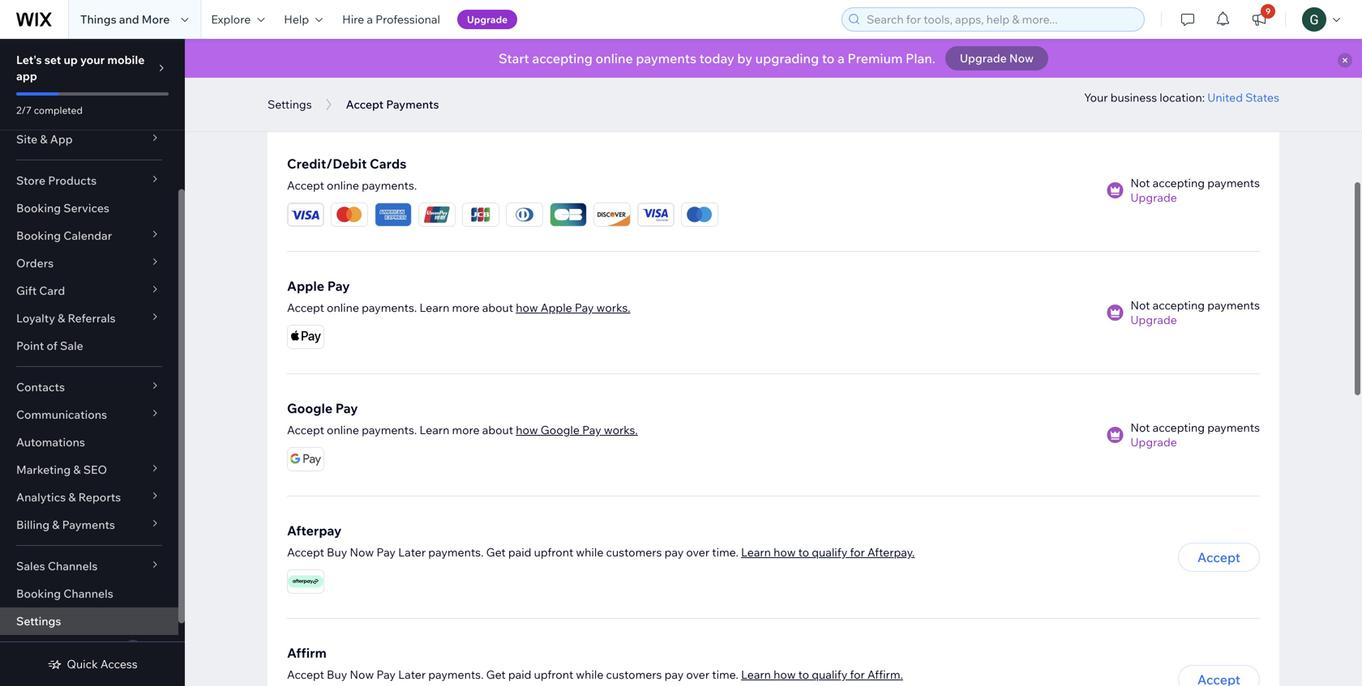 Task type: locate. For each thing, give the bounding box(es) containing it.
0 vertical spatial now
[[1009, 51, 1034, 65]]

1 vertical spatial affirm
[[868, 668, 900, 682]]

site
[[16, 132, 38, 146]]

about
[[482, 301, 513, 315], [482, 423, 513, 437]]

accept inside the google pay accept online payments. learn more about how google pay works.
[[287, 423, 324, 437]]

0 vertical spatial time.
[[712, 546, 739, 560]]

plan.
[[906, 50, 936, 66]]

0 vertical spatial pay
[[665, 546, 684, 560]]

time. inside afterpay accept buy now pay later payments. get paid upfront while customers pay over time. learn how to qualify for afterpay .
[[712, 546, 739, 560]]

now inside affirm accept buy now pay later payments. get paid upfront while customers pay over time. learn how to qualify for affirm .
[[350, 668, 374, 682]]

your inside let's set up your mobile app
[[80, 53, 105, 67]]

accept
[[1026, 51, 1061, 65]]

your left bank.
[[307, 66, 331, 80]]

afterpay accept buy now pay later payments. get paid upfront while customers pay over time. learn how to qualify for afterpay .
[[287, 523, 915, 560]]

your left account
[[747, 51, 771, 65]]

settings down 'booking channels'
[[16, 615, 61, 629]]

accept
[[287, 178, 324, 193], [287, 301, 324, 315], [287, 423, 324, 437], [287, 546, 324, 560], [1198, 550, 1241, 566], [287, 668, 324, 682]]

time. for affirm
[[712, 668, 739, 682]]

0 vertical spatial more
[[452, 301, 480, 315]]

& right billing
[[52, 518, 60, 532]]

1 for from the top
[[850, 546, 865, 560]]

1 vertical spatial upfront
[[534, 668, 574, 682]]

2 qualify from the top
[[812, 668, 848, 682]]

accepting for apple pay
[[1153, 298, 1205, 313]]

upfront inside afterpay accept buy now pay later payments. get paid upfront while customers pay over time. learn how to qualify for afterpay .
[[534, 546, 574, 560]]

pay
[[327, 278, 350, 294], [575, 301, 594, 315], [336, 401, 358, 417], [582, 423, 601, 437], [377, 546, 396, 560], [377, 668, 396, 682]]

to inside afterpay accept buy now pay later payments. get paid upfront while customers pay over time. learn how to qualify for afterpay .
[[798, 546, 809, 560]]

2 booking from the top
[[16, 229, 61, 243]]

payouts
[[1182, 51, 1225, 65]]

0 vertical spatial not
[[1131, 176, 1150, 190]]

1 vertical spatial pay
[[665, 668, 684, 682]]

business
[[1111, 90, 1157, 105]]

later
[[398, 546, 426, 560], [398, 668, 426, 682]]

buy for afterpay
[[327, 546, 347, 560]]

1 vertical spatial for
[[850, 668, 865, 682]]

booking channels
[[16, 587, 113, 601]]

cartesbancaires image
[[551, 204, 586, 226]]

works. inside the google pay accept online payments. learn more about how google pay works.
[[604, 423, 638, 437]]

google pay image
[[288, 448, 324, 471]]

upgrade link for credit/debit cards
[[1131, 191, 1260, 205]]

1 vertical spatial works.
[[604, 423, 638, 437]]

0 vertical spatial while
[[576, 546, 604, 560]]

more
[[452, 301, 480, 315], [452, 423, 480, 437]]

channels down sales channels popup button
[[63, 587, 113, 601]]

1 vertical spatial get
[[486, 668, 506, 682]]

time. inside affirm accept buy now pay later payments. get paid upfront while customers pay over time. learn how to qualify for affirm .
[[712, 668, 739, 682]]

payments.
[[362, 178, 417, 193], [362, 301, 417, 315], [362, 423, 417, 437], [428, 546, 484, 560], [428, 668, 484, 682]]

upfront inside affirm accept buy now pay later payments. get paid upfront while customers pay over time. learn how to qualify for affirm .
[[534, 668, 574, 682]]

1 upgrade link from the top
[[1131, 191, 1260, 205]]

online
[[596, 50, 633, 66], [327, 178, 359, 193], [327, 301, 359, 315], [327, 423, 359, 437]]

1 while from the top
[[576, 546, 604, 560]]

later inside affirm accept buy now pay later payments. get paid upfront while customers pay over time. learn how to qualify for affirm .
[[398, 668, 426, 682]]

complete setup
[[322, 95, 409, 109]]

1 upfront from the top
[[534, 546, 574, 560]]

qualify
[[812, 546, 848, 560], [812, 668, 848, 682]]

1 vertical spatial time.
[[712, 668, 739, 682]]

1 vertical spatial qualify
[[812, 668, 848, 682]]

0 vertical spatial not accepting payments upgrade
[[1131, 176, 1260, 205]]

point
[[16, 339, 44, 353]]

while
[[576, 546, 604, 560], [576, 668, 604, 682]]

for inside affirm accept buy now pay later payments. get paid upfront while customers pay over time. learn how to qualify for affirm .
[[850, 668, 865, 682]]

2 paid from the top
[[508, 668, 532, 682]]

site & app
[[16, 132, 73, 146]]

works. for google pay
[[604, 423, 638, 437]]

online inside the 'credit/debit cards accept online payments.'
[[327, 178, 359, 193]]

1 vertical spatial more
[[452, 423, 480, 437]]

0 vertical spatial booking
[[16, 201, 61, 215]]

1 more from the top
[[452, 301, 480, 315]]

2 vertical spatial not
[[1131, 421, 1150, 435]]

0 vertical spatial upfront
[[534, 546, 574, 560]]

marketing
[[16, 463, 71, 477]]

2 horizontal spatial your
[[747, 51, 771, 65]]

2 upgrade link from the top
[[1131, 313, 1260, 328]]

and left receive
[[1119, 51, 1139, 65]]

0 vertical spatial qualify
[[812, 546, 848, 560]]

not accepting payments upgrade for credit/debit cards
[[1131, 176, 1260, 205]]

1 vertical spatial while
[[576, 668, 604, 682]]

afterpay
[[287, 523, 342, 539], [868, 546, 912, 560]]

2 vertical spatial upgrade link
[[1131, 435, 1260, 450]]

services
[[63, 201, 109, 215]]

0 horizontal spatial your
[[80, 53, 105, 67]]

get inside affirm accept buy now pay later payments. get paid upfront while customers pay over time. learn how to qualify for affirm .
[[486, 668, 506, 682]]

. for affirm
[[900, 668, 903, 682]]

2 vertical spatial not accepting payments upgrade
[[1131, 421, 1260, 450]]

1 not accepting payments upgrade from the top
[[1131, 176, 1260, 205]]

payments. inside the google pay accept online payments. learn more about how google pay works.
[[362, 423, 417, 437]]

1 over from the top
[[686, 546, 710, 560]]

seo
[[83, 463, 107, 477]]

2 not accepting payments upgrade from the top
[[1131, 298, 1260, 327]]

sidebar element
[[0, 39, 185, 687]]

app
[[16, 69, 37, 83]]

1 vertical spatial not
[[1131, 298, 1150, 313]]

your
[[1084, 90, 1108, 105]]

settings button
[[259, 92, 320, 117]]

and inside then, complete your account setup. once approved, you'll be able to accept payments and receive payouts to your bank.
[[1119, 51, 1139, 65]]

about inside apple pay accept online payments. learn more about how apple pay works.
[[482, 301, 513, 315]]

over inside affirm accept buy now pay later payments. get paid upfront while customers pay over time. learn how to qualify for affirm .
[[686, 668, 710, 682]]

for
[[850, 546, 865, 560], [850, 668, 865, 682]]

today
[[700, 50, 735, 66]]

3 not accepting payments upgrade from the top
[[1131, 421, 1260, 450]]

0 horizontal spatial and
[[119, 12, 139, 26]]

2 about from the top
[[482, 423, 513, 437]]

states
[[1246, 90, 1280, 105]]

while inside affirm accept buy now pay later payments. get paid upfront while customers pay over time. learn how to qualify for affirm .
[[576, 668, 604, 682]]

0 vertical spatial buy
[[327, 546, 347, 560]]

0 vertical spatial affirm
[[287, 645, 327, 662]]

more inside the google pay accept online payments. learn more about how google pay works.
[[452, 423, 480, 437]]

0 vertical spatial get
[[486, 546, 506, 560]]

paid
[[508, 546, 532, 560], [508, 668, 532, 682]]

later inside afterpay accept buy now pay later payments. get paid upfront while customers pay over time. learn how to qualify for afterpay .
[[398, 546, 426, 560]]

amex image
[[375, 204, 411, 226]]

2 buy from the top
[[327, 668, 347, 682]]

0 vertical spatial .
[[912, 546, 915, 560]]

get for afterpay
[[486, 546, 506, 560]]

customers inside afterpay accept buy now pay later payments. get paid upfront while customers pay over time. learn how to qualify for afterpay .
[[606, 546, 662, 560]]

how inside afterpay accept buy now pay later payments. get paid upfront while customers pay over time. learn how to qualify for afterpay .
[[774, 546, 796, 560]]

and
[[119, 12, 139, 26], [1119, 51, 1139, 65]]

0 horizontal spatial afterpay
[[287, 523, 342, 539]]

while inside afterpay accept buy now pay later payments. get paid upfront while customers pay over time. learn how to qualify for afterpay .
[[576, 546, 604, 560]]

settings left complete
[[268, 97, 312, 111]]

how
[[516, 301, 538, 315], [516, 423, 538, 437], [774, 546, 796, 560], [774, 668, 796, 682]]

2 more from the top
[[452, 423, 480, 437]]

1 vertical spatial upgrade link
[[1131, 313, 1260, 328]]

apple
[[287, 278, 324, 294], [541, 301, 572, 315]]

booking up orders
[[16, 229, 61, 243]]

upgrade link
[[1131, 191, 1260, 205], [1131, 313, 1260, 328], [1131, 435, 1260, 450]]

booking down store
[[16, 201, 61, 215]]

Search for tools, apps, help & more... field
[[862, 8, 1139, 31]]

a left once
[[838, 50, 845, 66]]

2 over from the top
[[686, 668, 710, 682]]

1 pay from the top
[[665, 546, 684, 560]]

start accepting online payments today by upgrading to a premium plan. alert
[[185, 39, 1362, 78]]

2 later from the top
[[398, 668, 426, 682]]

payments. inside apple pay accept online payments. learn more about how apple pay works.
[[362, 301, 417, 315]]

0 vertical spatial later
[[398, 546, 426, 560]]

2 get from the top
[[486, 668, 506, 682]]

chinaunionpay image
[[419, 204, 455, 226]]

not for google pay
[[1131, 421, 1150, 435]]

2/7
[[16, 104, 32, 116]]

0 horizontal spatial settings
[[16, 615, 61, 629]]

0 vertical spatial settings
[[268, 97, 312, 111]]

a right hire
[[367, 12, 373, 26]]

and left more
[[119, 12, 139, 26]]

0 vertical spatial customers
[[606, 546, 662, 560]]

1 not from the top
[[1131, 176, 1150, 190]]

settings for settings link
[[16, 615, 61, 629]]

1 about from the top
[[482, 301, 513, 315]]

1 horizontal spatial settings
[[268, 97, 312, 111]]

1 get from the top
[[486, 546, 506, 560]]

1 vertical spatial over
[[686, 668, 710, 682]]

1 vertical spatial about
[[482, 423, 513, 437]]

paid inside affirm accept buy now pay later payments. get paid upfront while customers pay over time. learn how to qualify for affirm .
[[508, 668, 532, 682]]

point of sale
[[16, 339, 83, 353]]

1 horizontal spatial and
[[1119, 51, 1139, 65]]

online inside the google pay accept online payments. learn more about how google pay works.
[[327, 423, 359, 437]]

1 horizontal spatial affirm
[[868, 668, 900, 682]]

pay inside afterpay accept buy now pay later payments. get paid upfront while customers pay over time. learn how to qualify for afterpay .
[[665, 546, 684, 560]]

marketing & seo
[[16, 463, 107, 477]]

now
[[1009, 51, 1034, 65], [350, 546, 374, 560], [350, 668, 374, 682]]

0 horizontal spatial .
[[900, 668, 903, 682]]

2 customers from the top
[[606, 668, 662, 682]]

over inside afterpay accept buy now pay later payments. get paid upfront while customers pay over time. learn how to qualify for afterpay .
[[686, 546, 710, 560]]

0 horizontal spatial affirm
[[287, 645, 327, 662]]

1 horizontal spatial a
[[838, 50, 845, 66]]

time. for afterpay
[[712, 546, 739, 560]]

time.
[[712, 546, 739, 560], [712, 668, 739, 682]]

0 horizontal spatial google
[[287, 401, 333, 417]]

now inside afterpay accept buy now pay later payments. get paid upfront while customers pay over time. learn how to qualify for afterpay .
[[350, 546, 374, 560]]

. inside afterpay accept buy now pay later payments. get paid upfront while customers pay over time. learn how to qualify for afterpay .
[[912, 546, 915, 560]]

maestro image
[[682, 204, 718, 226]]

over for afterpay
[[686, 546, 710, 560]]

qualify for affirm
[[812, 668, 848, 682]]

learn
[[420, 301, 450, 315], [420, 423, 450, 437], [741, 546, 771, 560], [741, 668, 771, 682]]

booking
[[16, 201, 61, 215], [16, 229, 61, 243], [16, 587, 61, 601]]

1 time. from the top
[[712, 546, 739, 560]]

qualify inside affirm accept buy now pay later payments. get paid upfront while customers pay over time. learn how to qualify for affirm .
[[812, 668, 848, 682]]

buy inside affirm accept buy now pay later payments. get paid upfront while customers pay over time. learn how to qualify for affirm .
[[327, 668, 347, 682]]

1 later from the top
[[398, 546, 426, 560]]

1 horizontal spatial your
[[307, 66, 331, 80]]

later for afterpay
[[398, 546, 426, 560]]

1 horizontal spatial google
[[541, 423, 580, 437]]

learn inside afterpay accept buy now pay later payments. get paid upfront while customers pay over time. learn how to qualify for afterpay .
[[741, 546, 771, 560]]

. inside affirm accept buy now pay later payments. get paid upfront while customers pay over time. learn how to qualify for affirm .
[[900, 668, 903, 682]]

channels inside popup button
[[48, 560, 98, 574]]

3 upgrade link from the top
[[1131, 435, 1260, 450]]

1 vertical spatial a
[[838, 50, 845, 66]]

2 upfront from the top
[[534, 668, 574, 682]]

online inside apple pay accept online payments. learn more about how apple pay works.
[[327, 301, 359, 315]]

&
[[40, 132, 48, 146], [58, 311, 65, 326], [73, 463, 81, 477], [68, 491, 76, 505], [52, 518, 60, 532]]

once
[[853, 51, 882, 65]]

3 booking from the top
[[16, 587, 61, 601]]

affirm
[[287, 645, 327, 662], [868, 668, 900, 682]]

pay inside affirm accept buy now pay later payments. get paid upfront while customers pay over time. learn how to qualify for affirm .
[[665, 668, 684, 682]]

customers inside affirm accept buy now pay later payments. get paid upfront while customers pay over time. learn how to qualify for affirm .
[[606, 668, 662, 682]]

1 vertical spatial settings
[[16, 615, 61, 629]]

1 vertical spatial booking
[[16, 229, 61, 243]]

quick access button
[[47, 658, 138, 672]]

3 not from the top
[[1131, 421, 1150, 435]]

2 not from the top
[[1131, 298, 1150, 313]]

1 vertical spatial not accepting payments upgrade
[[1131, 298, 1260, 327]]

booking services
[[16, 201, 109, 215]]

to inside alert
[[822, 50, 835, 66]]

1 customers from the top
[[606, 546, 662, 560]]

& inside 'dropdown button'
[[40, 132, 48, 146]]

1 vertical spatial apple
[[541, 301, 572, 315]]

1 horizontal spatial afterpay
[[868, 546, 912, 560]]

store products
[[16, 174, 97, 188]]

booking inside dropdown button
[[16, 229, 61, 243]]

0 vertical spatial apple
[[287, 278, 324, 294]]

booking calendar button
[[0, 222, 178, 250]]

accepting for google pay
[[1153, 421, 1205, 435]]

1 vertical spatial paid
[[508, 668, 532, 682]]

0 horizontal spatial apple
[[287, 278, 324, 294]]

for inside afterpay accept buy now pay later payments. get paid upfront while customers pay over time. learn how to qualify for afterpay .
[[850, 546, 865, 560]]

0 vertical spatial paid
[[508, 546, 532, 560]]

payments
[[62, 518, 115, 532]]

get inside afterpay accept buy now pay later payments. get paid upfront while customers pay over time. learn how to qualify for afterpay .
[[486, 546, 506, 560]]

1 vertical spatial customers
[[606, 668, 662, 682]]

accept inside affirm accept buy now pay later payments. get paid upfront while customers pay over time. learn how to qualify for affirm .
[[287, 668, 324, 682]]

0 horizontal spatial a
[[367, 12, 373, 26]]

1 horizontal spatial .
[[912, 546, 915, 560]]

1 booking from the top
[[16, 201, 61, 215]]

of
[[47, 339, 57, 353]]

how inside affirm accept buy now pay later payments. get paid upfront while customers pay over time. learn how to qualify for affirm .
[[774, 668, 796, 682]]

referrals
[[68, 311, 116, 326]]

channels for booking channels
[[63, 587, 113, 601]]

upgrade inside the start accepting online payments today by upgrading to a premium plan. alert
[[960, 51, 1007, 65]]

over
[[686, 546, 710, 560], [686, 668, 710, 682]]

sales channels button
[[0, 553, 178, 581]]

affirm accept buy now pay later payments. get paid upfront while customers pay over time. learn how to qualify for affirm .
[[287, 645, 903, 682]]

sales
[[16, 560, 45, 574]]

1 qualify from the top
[[812, 546, 848, 560]]

a inside the hire a professional link
[[367, 12, 373, 26]]

0 vertical spatial a
[[367, 12, 373, 26]]

& left seo
[[73, 463, 81, 477]]

payments. for credit/debit cards
[[362, 178, 417, 193]]

accept button
[[1178, 543, 1260, 572]]

buy
[[327, 546, 347, 560], [327, 668, 347, 682]]

channels
[[48, 560, 98, 574], [63, 587, 113, 601]]

upfront
[[534, 546, 574, 560], [534, 668, 574, 682]]

0 vertical spatial over
[[686, 546, 710, 560]]

buy inside afterpay accept buy now pay later payments. get paid upfront while customers pay over time. learn how to qualify for afterpay .
[[327, 546, 347, 560]]

paid inside afterpay accept buy now pay later payments. get paid upfront while customers pay over time. learn how to qualify for afterpay .
[[508, 546, 532, 560]]

about inside the google pay accept online payments. learn more about how google pay works.
[[482, 423, 513, 437]]

app
[[50, 132, 73, 146]]

0 vertical spatial about
[[482, 301, 513, 315]]

& left reports
[[68, 491, 76, 505]]

1 vertical spatial now
[[350, 546, 374, 560]]

accepting
[[532, 50, 593, 66], [1153, 176, 1205, 190], [1153, 298, 1205, 313], [1153, 421, 1205, 435]]

booking services link
[[0, 195, 178, 222]]

channels up 'booking channels'
[[48, 560, 98, 574]]

1 vertical spatial later
[[398, 668, 426, 682]]

a inside the start accepting online payments today by upgrading to a premium plan. alert
[[838, 50, 845, 66]]

automations
[[16, 435, 85, 450]]

1 buy from the top
[[327, 546, 347, 560]]

2 vertical spatial booking
[[16, 587, 61, 601]]

let's set up your mobile app
[[16, 53, 145, 83]]

access
[[100, 658, 138, 672]]

booking for booking services
[[16, 201, 61, 215]]

payments. inside the 'credit/debit cards accept online payments.'
[[362, 178, 417, 193]]

online for google pay
[[327, 423, 359, 437]]

not for credit/debit cards
[[1131, 176, 1150, 190]]

1 vertical spatial .
[[900, 668, 903, 682]]

payments inside the start accepting online payments today by upgrading to a premium plan. alert
[[636, 50, 697, 66]]

customers for afterpay
[[606, 546, 662, 560]]

your right up
[[80, 53, 105, 67]]

2 while from the top
[[576, 668, 604, 682]]

while for afterpay
[[576, 546, 604, 560]]

payments. for apple pay
[[362, 301, 417, 315]]

qualify inside afterpay accept buy now pay later payments. get paid upfront while customers pay over time. learn how to qualify for afterpay .
[[812, 546, 848, 560]]

not for apple pay
[[1131, 298, 1150, 313]]

2 pay from the top
[[665, 668, 684, 682]]

gift
[[16, 284, 37, 298]]

pay inside affirm accept buy now pay later payments. get paid upfront while customers pay over time. learn how to qualify for affirm .
[[377, 668, 396, 682]]

more inside apple pay accept online payments. learn more about how apple pay works.
[[452, 301, 480, 315]]

settings inside sidebar 'element'
[[16, 615, 61, 629]]

0 vertical spatial upgrade link
[[1131, 191, 1260, 205]]

0 vertical spatial for
[[850, 546, 865, 560]]

0 vertical spatial works.
[[597, 301, 631, 315]]

2 time. from the top
[[712, 668, 739, 682]]

& for loyalty
[[58, 311, 65, 326]]

upgrade for credit/debit cards
[[1131, 191, 1177, 205]]

settings inside button
[[268, 97, 312, 111]]

upgrade link for google pay
[[1131, 435, 1260, 450]]

0 vertical spatial channels
[[48, 560, 98, 574]]

not
[[1131, 176, 1150, 190], [1131, 298, 1150, 313], [1131, 421, 1150, 435]]

works. inside apple pay accept online payments. learn more about how apple pay works.
[[597, 301, 631, 315]]

& right the loyalty
[[58, 311, 65, 326]]

& right site in the left top of the page
[[40, 132, 48, 146]]

upfront for afterpay
[[534, 546, 574, 560]]

1 vertical spatial channels
[[63, 587, 113, 601]]

booking for booking calendar
[[16, 229, 61, 243]]

1 paid from the top
[[508, 546, 532, 560]]

booking down sales
[[16, 587, 61, 601]]

2 vertical spatial now
[[350, 668, 374, 682]]

1 vertical spatial buy
[[327, 668, 347, 682]]

united states button
[[1208, 90, 1280, 105]]

site & app button
[[0, 126, 178, 153]]

1 vertical spatial and
[[1119, 51, 1139, 65]]

2 for from the top
[[850, 668, 865, 682]]

apple pay image
[[288, 326, 324, 349]]



Task type: vqa. For each thing, say whether or not it's contained in the screenshot.
Google Pay Accept online payments. Learn more about how Google Pay works. on the bottom left of the page
yes



Task type: describe. For each thing, give the bounding box(es) containing it.
1 horizontal spatial apple
[[541, 301, 572, 315]]

bank.
[[334, 66, 362, 80]]

accept inside button
[[1198, 550, 1241, 566]]

accepting for credit/debit cards
[[1153, 176, 1205, 190]]

loyalty & referrals button
[[0, 305, 178, 332]]

customers for affirm
[[606, 668, 662, 682]]

afterpay image
[[288, 576, 324, 588]]

cards
[[370, 156, 407, 172]]

& for analytics
[[68, 491, 76, 505]]

1 vertical spatial afterpay
[[868, 546, 912, 560]]

about for google pay
[[482, 423, 513, 437]]

quick access
[[67, 658, 138, 672]]

explore
[[211, 12, 251, 26]]

then, complete your account setup. once approved, you'll be able to accept payments and receive payouts to your bank.
[[307, 51, 1238, 80]]

analytics
[[16, 491, 66, 505]]

booking channels link
[[0, 581, 178, 608]]

billing
[[16, 518, 50, 532]]

orders
[[16, 256, 54, 270]]

to inside affirm accept buy now pay later payments. get paid upfront while customers pay over time. learn how to qualify for affirm .
[[798, 668, 809, 682]]

store
[[16, 174, 45, 188]]

more for google pay
[[452, 423, 480, 437]]

learn inside the google pay accept online payments. learn more about how google pay works.
[[420, 423, 450, 437]]

orders button
[[0, 250, 178, 277]]

automations link
[[0, 429, 178, 457]]

be
[[971, 51, 984, 65]]

electron image
[[638, 204, 674, 226]]

complete setup button
[[307, 90, 424, 114]]

loyalty & referrals
[[16, 311, 116, 326]]

accept inside afterpay accept buy now pay later payments. get paid upfront while customers pay over time. learn how to qualify for afterpay .
[[287, 546, 324, 560]]

upgrade button
[[457, 10, 517, 29]]

mastercard image
[[332, 204, 367, 226]]

store products button
[[0, 167, 178, 195]]

discover image
[[594, 204, 630, 226]]

analytics & reports button
[[0, 484, 178, 512]]

then,
[[663, 51, 692, 65]]

upgrade now button
[[945, 46, 1048, 71]]

your business location: united states
[[1084, 90, 1280, 105]]

payments for credit/debit cards
[[1208, 176, 1260, 190]]

gift card button
[[0, 277, 178, 305]]

9
[[1266, 6, 1271, 16]]

professional
[[376, 12, 440, 26]]

0 vertical spatial google
[[287, 401, 333, 417]]

booking for booking channels
[[16, 587, 61, 601]]

settings link
[[0, 608, 178, 636]]

approved,
[[884, 51, 938, 65]]

while for affirm
[[576, 668, 604, 682]]

setup.
[[818, 51, 851, 65]]

later for affirm
[[398, 668, 426, 682]]

not accepting payments upgrade for google pay
[[1131, 421, 1260, 450]]

premium
[[848, 50, 903, 66]]

for for affirm
[[850, 668, 865, 682]]

sale
[[60, 339, 83, 353]]

& for site
[[40, 132, 48, 146]]

receive
[[1141, 51, 1180, 65]]

over for affirm
[[686, 668, 710, 682]]

accept inside the 'credit/debit cards accept online payments.'
[[287, 178, 324, 193]]

upgrade for apple pay
[[1131, 313, 1177, 327]]

billing & payments button
[[0, 512, 178, 539]]

0 vertical spatial afterpay
[[287, 523, 342, 539]]

set
[[44, 53, 61, 67]]

upgrade for google pay
[[1131, 435, 1177, 450]]

upgrade link for apple pay
[[1131, 313, 1260, 328]]

upgrade now
[[960, 51, 1034, 65]]

credit/debit
[[287, 156, 367, 172]]

how inside the google pay accept online payments. learn more about how google pay works.
[[516, 423, 538, 437]]

1 vertical spatial google
[[541, 423, 580, 437]]

analytics & reports
[[16, 491, 121, 505]]

online for credit/debit cards
[[327, 178, 359, 193]]

united
[[1208, 90, 1243, 105]]

complete
[[695, 51, 745, 65]]

& for marketing
[[73, 463, 81, 477]]

now inside upgrade now button
[[1009, 51, 1034, 65]]

get for affirm
[[486, 668, 506, 682]]

google pay accept online payments. learn more about how google pay works.
[[287, 401, 638, 437]]

qualify for afterpay
[[812, 546, 848, 560]]

you'll
[[940, 51, 968, 65]]

more for apple pay
[[452, 301, 480, 315]]

visa image
[[288, 204, 324, 226]]

buy for affirm
[[327, 668, 347, 682]]

how inside apple pay accept online payments. learn more about how apple pay works.
[[516, 301, 538, 315]]

help button
[[274, 0, 333, 39]]

diners image
[[507, 204, 542, 226]]

sales channels
[[16, 560, 98, 574]]

things
[[80, 12, 116, 26]]

settings for settings button
[[268, 97, 312, 111]]

payments. inside afterpay accept buy now pay later payments. get paid upfront while customers pay over time. learn how to qualify for afterpay .
[[428, 546, 484, 560]]

hire a professional
[[342, 12, 440, 26]]

learn inside apple pay accept online payments. learn more about how apple pay works.
[[420, 301, 450, 315]]

pay inside afterpay accept buy now pay later payments. get paid upfront while customers pay over time. learn how to qualify for afterpay .
[[377, 546, 396, 560]]

online for apple pay
[[327, 301, 359, 315]]

& for billing
[[52, 518, 60, 532]]

complete
[[322, 95, 374, 109]]

paid for affirm
[[508, 668, 532, 682]]

credit/debit cards accept online payments.
[[287, 156, 417, 193]]

help
[[284, 12, 309, 26]]

by
[[737, 50, 753, 66]]

accepting inside alert
[[532, 50, 593, 66]]

contacts
[[16, 380, 65, 394]]

payments for apple pay
[[1208, 298, 1260, 313]]

quick
[[67, 658, 98, 672]]

completed
[[34, 104, 83, 116]]

payments inside then, complete your account setup. once approved, you'll be able to accept payments and receive payouts to your bank.
[[1064, 51, 1116, 65]]

learn inside affirm accept buy now pay later payments. get paid upfront while customers pay over time. learn how to qualify for affirm .
[[741, 668, 771, 682]]

payments. inside affirm accept buy now pay later payments. get paid upfront while customers pay over time. learn how to qualify for affirm .
[[428, 668, 484, 682]]

reports
[[78, 491, 121, 505]]

able
[[987, 51, 1010, 65]]

communications button
[[0, 401, 178, 429]]

jcb image
[[463, 204, 499, 226]]

accept inside apple pay accept online payments. learn more about how apple pay works.
[[287, 301, 324, 315]]

not accepting payments upgrade for apple pay
[[1131, 298, 1260, 327]]

account
[[773, 51, 816, 65]]

channels for sales channels
[[48, 560, 98, 574]]

more
[[142, 12, 170, 26]]

start
[[499, 50, 529, 66]]

booking calendar
[[16, 229, 112, 243]]

gift card
[[16, 284, 65, 298]]

about for apple pay
[[482, 301, 513, 315]]

0 vertical spatial and
[[119, 12, 139, 26]]

hire a professional link
[[333, 0, 450, 39]]

for for afterpay
[[850, 546, 865, 560]]

up
[[64, 53, 78, 67]]

hire
[[342, 12, 364, 26]]

point of sale link
[[0, 332, 178, 360]]

paid for afterpay
[[508, 546, 532, 560]]

now for afterpay
[[350, 546, 374, 560]]

online inside alert
[[596, 50, 633, 66]]

9 button
[[1241, 0, 1277, 39]]

upfront for affirm
[[534, 668, 574, 682]]

works. for apple pay
[[597, 301, 631, 315]]

pay for affirm
[[665, 668, 684, 682]]

loyalty
[[16, 311, 55, 326]]

billing & payments
[[16, 518, 115, 532]]

communications
[[16, 408, 107, 422]]

payments. for google pay
[[362, 423, 417, 437]]

let's
[[16, 53, 42, 67]]

products
[[48, 174, 97, 188]]

payments for google pay
[[1208, 421, 1260, 435]]

pay for afterpay
[[665, 546, 684, 560]]

. for afterpay
[[912, 546, 915, 560]]

contacts button
[[0, 374, 178, 401]]

things and more
[[80, 12, 170, 26]]

now for affirm
[[350, 668, 374, 682]]



